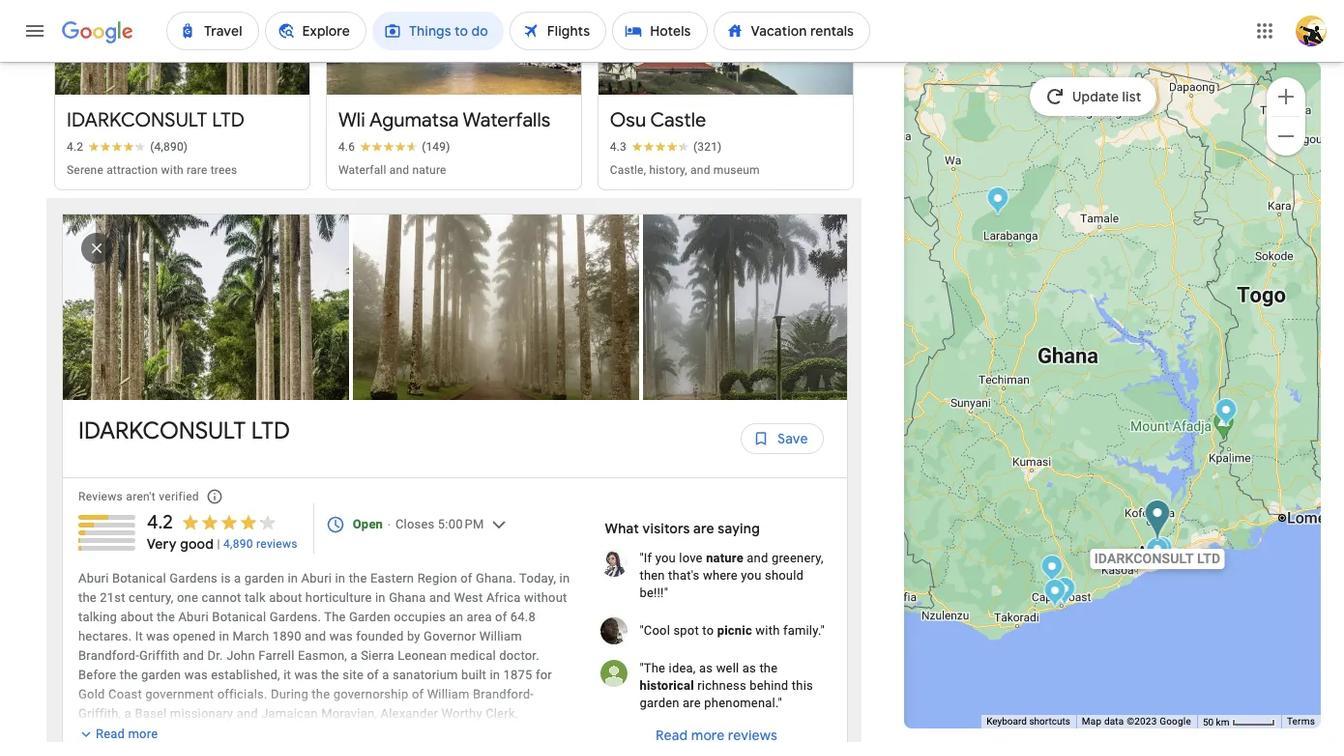 Task type: describe. For each thing, give the bounding box(es) containing it.
update list button
[[1030, 77, 1157, 116]]

4.2 out of 5 stars from 4,890 reviews. very good. element
[[147, 511, 298, 554]]

by
[[407, 630, 420, 644]]

"the idea, as well as the historical
[[640, 662, 778, 694]]

21st
[[100, 591, 125, 606]]

and down "(321)"
[[691, 164, 710, 177]]

map region
[[679, 0, 1344, 743]]

"if you love nature
[[640, 551, 744, 566]]

of up alexander
[[412, 688, 424, 702]]

reviews aren't verified image
[[191, 474, 238, 520]]

serene
[[67, 164, 103, 177]]

clearing
[[166, 726, 212, 741]]

elmina castle image
[[1044, 579, 1067, 611]]

osu
[[610, 108, 646, 133]]

picnic
[[717, 624, 752, 638]]

of up "governorship"
[[367, 668, 379, 683]]

garden inside richness behind this garden are phenomenal."
[[640, 696, 680, 711]]

main menu image
[[23, 19, 46, 43]]

west
[[454, 591, 483, 606]]

more
[[128, 728, 158, 742]]

0 horizontal spatial aburi
[[78, 572, 109, 586]]

shortcuts
[[1029, 717, 1070, 727]]

farrell
[[258, 649, 295, 664]]

and up land
[[237, 707, 258, 722]]

region
[[417, 572, 457, 586]]

it
[[135, 630, 143, 644]]

idea,
[[669, 662, 696, 676]]

serene attraction with rare trees
[[67, 164, 237, 177]]

open
[[353, 518, 383, 532]]

4.2 for the 4.2 out of 5 stars from 4,890 reviews. very good. element
[[147, 511, 173, 535]]

read more link
[[78, 726, 158, 743]]

founded
[[356, 630, 404, 644]]

during
[[271, 688, 308, 702]]

saying
[[718, 520, 760, 538]]

1 as from the left
[[699, 662, 713, 676]]

a right is
[[234, 572, 241, 586]]

occupies
[[394, 610, 446, 625]]

jamaican
[[261, 707, 318, 722]]

very good | 4,890 reviews
[[147, 536, 298, 553]]

is
[[221, 572, 231, 586]]

4.3 out of 5 stars from 321 reviews image
[[610, 139, 722, 155]]

the
[[324, 610, 346, 625]]

coast
[[108, 688, 142, 702]]

data
[[1104, 717, 1124, 727]]

trees
[[210, 164, 237, 177]]

what
[[605, 520, 639, 538]]

1 vertical spatial brandford-
[[473, 688, 534, 702]]

opened
[[173, 630, 216, 644]]

©2023
[[1127, 717, 1157, 727]]

castle, history, and museum
[[610, 164, 760, 177]]

should
[[765, 569, 804, 583]]

keyboard shortcuts button
[[987, 716, 1070, 729]]

1 vertical spatial with
[[756, 624, 780, 638]]

in up horticulture
[[335, 572, 346, 586]]

eastern
[[370, 572, 414, 586]]

labadi beach image
[[1151, 537, 1173, 569]]

osu castle
[[610, 108, 706, 133]]

0 vertical spatial william
[[479, 630, 522, 644]]

the inside "the idea, as well as the historical
[[760, 662, 778, 676]]

1 horizontal spatial about
[[269, 591, 302, 606]]

reviews
[[256, 538, 298, 551]]

1875
[[503, 668, 532, 683]]

garden
[[349, 610, 391, 625]]

you inside and greenery, then that's where you should be!!!"
[[741, 569, 762, 583]]

0 vertical spatial idarkconsult
[[67, 108, 207, 133]]

the down century,
[[157, 610, 175, 625]]

4.2 for 4.2 out of 5 stars from 4,890 reviews image
[[67, 140, 83, 154]]

the down basel
[[144, 726, 163, 741]]

be!!!"
[[640, 586, 668, 601]]

4,890
[[223, 538, 253, 551]]

ghana
[[389, 591, 426, 606]]

leonean
[[398, 649, 447, 664]]

in up dr.
[[219, 630, 229, 644]]

good
[[180, 536, 214, 553]]

of down the africa
[[495, 610, 507, 625]]

visitors
[[643, 520, 690, 538]]

worthy
[[442, 707, 482, 722]]

without
[[524, 591, 567, 606]]

kakum national park image
[[1041, 555, 1064, 587]]

osu castle image
[[1147, 538, 1169, 570]]

what visitors are saying
[[605, 520, 760, 538]]

1 vertical spatial nature
[[706, 551, 744, 566]]

the up "coast"
[[120, 668, 138, 683]]

moravian,
[[321, 707, 377, 722]]

(149)
[[422, 140, 450, 154]]

the down 'jamaican'
[[302, 726, 320, 741]]

spot
[[674, 624, 699, 638]]

km
[[1216, 717, 1230, 728]]

supervised
[[78, 726, 141, 741]]

"cool spot to picnic with family."
[[640, 624, 825, 638]]

start
[[407, 726, 434, 741]]

and greenery, then that's where you should be!!!"
[[640, 551, 824, 601]]

very
[[147, 536, 177, 553]]

2 as from the left
[[743, 662, 756, 676]]

0 horizontal spatial garden
[[141, 668, 181, 683]]

built
[[461, 668, 486, 683]]

the up horticulture
[[349, 572, 367, 586]]

open ⋅ closes 5:00 pm
[[353, 518, 484, 532]]

idarkconsult ltd image
[[1145, 500, 1171, 544]]

reviews aren't verified
[[78, 490, 199, 504]]

zoom in map image
[[1275, 85, 1298, 108]]

terms
[[1287, 717, 1315, 727]]

area
[[467, 610, 492, 625]]

around
[[259, 726, 299, 741]]

keyboard
[[987, 717, 1027, 727]]

"if
[[640, 551, 652, 566]]

established,
[[211, 668, 280, 683]]

0 horizontal spatial you
[[655, 551, 676, 566]]

ghana.
[[476, 572, 516, 586]]

family."
[[783, 624, 825, 638]]

that's
[[668, 569, 700, 583]]

dr.
[[207, 649, 223, 664]]

talk
[[245, 591, 266, 606]]

0 vertical spatial with
[[161, 164, 184, 177]]

and down region
[[429, 591, 451, 606]]



Task type: locate. For each thing, give the bounding box(es) containing it.
waterfall and nature
[[338, 164, 446, 177]]

1 vertical spatial are
[[683, 696, 701, 711]]

idarkconsult ltd up '(4,890)'
[[67, 108, 245, 133]]

1 horizontal spatial garden
[[244, 572, 284, 586]]

talking
[[78, 610, 117, 625]]

0 vertical spatial sanatorium
[[393, 668, 458, 683]]

basel
[[135, 707, 167, 722]]

botanical up march
[[212, 610, 266, 625]]

garden down historical
[[640, 696, 680, 711]]

0 horizontal spatial william
[[427, 688, 470, 702]]

2 horizontal spatial aburi
[[301, 572, 332, 586]]

1 horizontal spatial brandford-
[[473, 688, 534, 702]]

1 vertical spatial to
[[392, 726, 404, 741]]

0 vertical spatial nature
[[412, 164, 446, 177]]

list item
[[63, 93, 353, 523], [643, 145, 933, 470], [353, 193, 643, 423]]

are up "if you love nature
[[694, 520, 714, 538]]

update
[[1072, 88, 1119, 105]]

with right picnic
[[756, 624, 780, 638]]

love
[[679, 551, 703, 566]]

0 vertical spatial ltd
[[212, 108, 245, 133]]

closes
[[395, 518, 435, 532]]

william up doctor.
[[479, 630, 522, 644]]

sierra
[[361, 649, 394, 664]]

idarkconsult
[[67, 108, 207, 133], [78, 417, 246, 446]]

to right spot
[[702, 624, 714, 638]]

64.8
[[510, 610, 536, 625]]

aburi up opened
[[178, 610, 209, 625]]

the down easmon,
[[321, 668, 339, 683]]

william up worthy
[[427, 688, 470, 702]]

4.2
[[67, 140, 83, 154], [147, 511, 173, 535]]

1 horizontal spatial sanatorium
[[393, 668, 458, 683]]

in right the today,
[[560, 572, 570, 586]]

a
[[234, 572, 241, 586], [351, 649, 358, 664], [382, 668, 389, 683], [125, 707, 132, 722]]

wli agumatsa waterfalls
[[338, 108, 551, 133]]

"the
[[640, 662, 666, 676]]

update list
[[1072, 88, 1141, 105]]

0 vertical spatial brandford-
[[78, 649, 139, 664]]

1 vertical spatial you
[[741, 569, 762, 583]]

list
[[63, 93, 933, 523]]

save
[[778, 431, 808, 448]]

about up gardens.
[[269, 591, 302, 606]]

0 horizontal spatial with
[[161, 164, 184, 177]]

for
[[536, 668, 552, 683]]

nature up where
[[706, 551, 744, 566]]

a down sierra
[[382, 668, 389, 683]]

castle,
[[610, 164, 646, 177]]

are down historical
[[683, 696, 701, 711]]

of left land
[[215, 726, 227, 741]]

5:00 pm
[[438, 518, 484, 532]]

1 vertical spatial idarkconsult
[[78, 417, 246, 446]]

0 horizontal spatial 4.2
[[67, 140, 83, 154]]

1 horizontal spatial with
[[756, 624, 780, 638]]

governorship
[[333, 688, 409, 702]]

the right 'during'
[[312, 688, 330, 702]]

map
[[1082, 717, 1102, 727]]

0 horizontal spatial about
[[120, 610, 153, 625]]

1 horizontal spatial to
[[702, 624, 714, 638]]

aburi up 21st
[[78, 572, 109, 586]]

⋅
[[386, 518, 392, 532]]

and inside and greenery, then that's where you should be!!!"
[[747, 551, 768, 566]]

0 vertical spatial you
[[655, 551, 676, 566]]

before
[[78, 668, 116, 683]]

1 vertical spatial garden
[[141, 668, 181, 683]]

1 vertical spatial 4.2
[[147, 511, 173, 535]]

list
[[1122, 88, 1141, 105]]

as left well
[[699, 662, 713, 676]]

with
[[161, 164, 184, 177], [756, 624, 780, 638]]

castle
[[650, 108, 706, 133]]

mole national park image
[[987, 187, 1010, 219]]

waterfalls
[[463, 108, 551, 133]]

are inside richness behind this garden are phenomenal."
[[683, 696, 701, 711]]

1 vertical spatial sanatorium
[[324, 726, 389, 741]]

phenomenal."
[[704, 696, 782, 711]]

0 vertical spatial garden
[[244, 572, 284, 586]]

this
[[792, 679, 813, 694]]

brandford- down 'hectares.'
[[78, 649, 139, 664]]

brandford-
[[78, 649, 139, 664], [473, 688, 534, 702]]

0 vertical spatial to
[[702, 624, 714, 638]]

1 vertical spatial botanical
[[212, 610, 266, 625]]

to down alexander
[[392, 726, 404, 741]]

wli agumatsa waterfalls image
[[1215, 398, 1238, 430]]

history,
[[649, 164, 688, 177]]

4.2 inside 4.2 out of 5 stars from 4,890 reviews image
[[67, 140, 83, 154]]

aren't
[[126, 490, 156, 504]]

of
[[461, 572, 472, 586], [495, 610, 507, 625], [367, 668, 379, 683], [412, 688, 424, 702], [215, 726, 227, 741]]

(321)
[[693, 140, 722, 154]]

botanical up century,
[[112, 572, 166, 586]]

and down opened
[[183, 649, 204, 664]]

cannot
[[202, 591, 241, 606]]

1 horizontal spatial botanical
[[212, 610, 266, 625]]

aburi
[[78, 572, 109, 586], [301, 572, 332, 586], [178, 610, 209, 625]]

"cool
[[640, 624, 670, 638]]

was
[[146, 630, 170, 644], [329, 630, 353, 644], [184, 668, 208, 683], [294, 668, 318, 683]]

museum
[[714, 164, 760, 177]]

the up behind
[[760, 662, 778, 676]]

the up talking at the left bottom
[[78, 591, 97, 606]]

waterfall
[[338, 164, 386, 177]]

easmon,
[[298, 649, 347, 664]]

reviews
[[78, 490, 123, 504]]

sanatorium down leonean
[[393, 668, 458, 683]]

4.2 out of 5 stars from 4,890 reviews image
[[67, 139, 188, 155]]

kwame nkrumah memorial park & mausoleum image
[[1146, 539, 1168, 571]]

4.2 up the very
[[147, 511, 173, 535]]

1 horizontal spatial william
[[479, 630, 522, 644]]

1 horizontal spatial ltd
[[251, 417, 290, 446]]

0 vertical spatial botanical
[[112, 572, 166, 586]]

ltd
[[212, 108, 245, 133], [251, 417, 290, 446]]

aburi up horticulture
[[301, 572, 332, 586]]

1 horizontal spatial as
[[743, 662, 756, 676]]

close detail image
[[74, 225, 120, 272]]

4,890 reviews link
[[223, 537, 298, 552]]

0 horizontal spatial botanical
[[112, 572, 166, 586]]

idarkconsult up verified
[[78, 417, 246, 446]]

1 horizontal spatial 4.2
[[147, 511, 173, 535]]

idarkconsult ltd element
[[78, 416, 290, 462]]

1 vertical spatial idarkconsult ltd
[[78, 417, 290, 446]]

of up west
[[461, 572, 472, 586]]

0 vertical spatial about
[[269, 591, 302, 606]]

0 horizontal spatial nature
[[412, 164, 446, 177]]

0 vertical spatial 4.2
[[67, 140, 83, 154]]

0 horizontal spatial to
[[392, 726, 404, 741]]

1890
[[272, 630, 301, 644]]

rare
[[187, 164, 207, 177]]

1 vertical spatial william
[[427, 688, 470, 702]]

cape coast castle image
[[1054, 577, 1076, 609]]

keyboard shortcuts
[[987, 717, 1070, 727]]

50 km button
[[1197, 716, 1281, 730]]

and down '4.6 out of 5 stars from 149 reviews' image
[[390, 164, 409, 177]]

1 horizontal spatial nature
[[706, 551, 744, 566]]

map data ©2023 google
[[1082, 717, 1191, 727]]

in right built
[[490, 668, 500, 683]]

0 vertical spatial are
[[694, 520, 714, 538]]

government
[[145, 688, 214, 702]]

missionary
[[170, 707, 233, 722]]

nature down (149)
[[412, 164, 446, 177]]

sanatorium
[[393, 668, 458, 683], [324, 726, 389, 741]]

read
[[96, 728, 125, 742]]

0 horizontal spatial ltd
[[212, 108, 245, 133]]

0 vertical spatial idarkconsult ltd
[[67, 108, 245, 133]]

0 horizontal spatial sanatorium
[[324, 726, 389, 741]]

gardens.
[[270, 610, 321, 625]]

to inside the aburi botanical gardens is a garden in aburi in the eastern region of ghana. today, in the 21st century, one cannot talk about horticulture in ghana and west africa without talking about the aburi botanical gardens. the garden occupies an area of 64.8 hectares. it was opened in march 1890 and was founded by governor william brandford-griffith and dr. john farrell easmon, a sierra leonean medical doctor. before the garden was established, it was the site of a sanatorium built in 1875 for gold coast government officials. during the governorship of william brandford- griffith, a basel missionary and jamaican moravian, alexander worthy clerk, supervised the clearing of land around the sanatorium to start the
[[392, 726, 404, 741]]

1 vertical spatial ltd
[[251, 417, 290, 446]]

griffith,
[[78, 707, 121, 722]]

you right "if
[[655, 551, 676, 566]]

in down reviews
[[288, 572, 298, 586]]

about up it
[[120, 610, 153, 625]]

idarkconsult ltd up verified
[[78, 417, 290, 446]]

you right where
[[741, 569, 762, 583]]

zoom out map image
[[1275, 124, 1298, 147]]

and up easmon,
[[305, 630, 326, 644]]

terms link
[[1287, 717, 1315, 727]]

a down "coast"
[[125, 707, 132, 722]]

garden up talk
[[244, 572, 284, 586]]

garden down the griffith
[[141, 668, 181, 683]]

sanatorium down moravian,
[[324, 726, 389, 741]]

historical
[[640, 679, 694, 694]]

1 horizontal spatial you
[[741, 569, 762, 583]]

with down '(4,890)'
[[161, 164, 184, 177]]

2 vertical spatial garden
[[640, 696, 680, 711]]

medical
[[450, 649, 496, 664]]

idarkconsult ltd
[[67, 108, 245, 133], [78, 417, 290, 446]]

doctor.
[[499, 649, 539, 664]]

to
[[702, 624, 714, 638], [392, 726, 404, 741]]

aburi botanical gardens is a garden in aburi in the eastern region of ghana. today, in the 21st century, one cannot talk about horticulture in ghana and west africa without talking about the aburi botanical gardens. the garden occupies an area of 64.8 hectares. it was opened in march 1890 and was founded by governor william brandford-griffith and dr. john farrell easmon, a sierra leonean medical doctor. before the garden was established, it was the site of a sanatorium built in 1875 for gold coast government officials. during the governorship of william brandford- griffith, a basel missionary and jamaican moravian, alexander worthy clerk, supervised the clearing of land around the sanatorium to start the
[[78, 572, 570, 743]]

site
[[343, 668, 364, 683]]

an
[[449, 610, 463, 625]]

0 horizontal spatial brandford-
[[78, 649, 139, 664]]

idarkconsult up 4.2 out of 5 stars from 4,890 reviews image
[[67, 108, 207, 133]]

4.6 out of 5 stars from 149 reviews image
[[338, 139, 450, 155]]

2 horizontal spatial garden
[[640, 696, 680, 711]]

in up garden
[[375, 591, 386, 606]]

as right well
[[743, 662, 756, 676]]

1 horizontal spatial aburi
[[178, 610, 209, 625]]

4.2 up serene
[[67, 140, 83, 154]]

1 vertical spatial about
[[120, 610, 153, 625]]

verified
[[159, 490, 199, 504]]

and up should
[[747, 551, 768, 566]]

0 horizontal spatial as
[[699, 662, 713, 676]]

richness behind this garden are phenomenal."
[[640, 679, 813, 711]]

brandford- up clerk,
[[473, 688, 534, 702]]

greenery,
[[772, 551, 824, 566]]

a up 'site'
[[351, 649, 358, 664]]

land
[[231, 726, 255, 741]]



Task type: vqa. For each thing, say whether or not it's contained in the screenshot.
list item
yes



